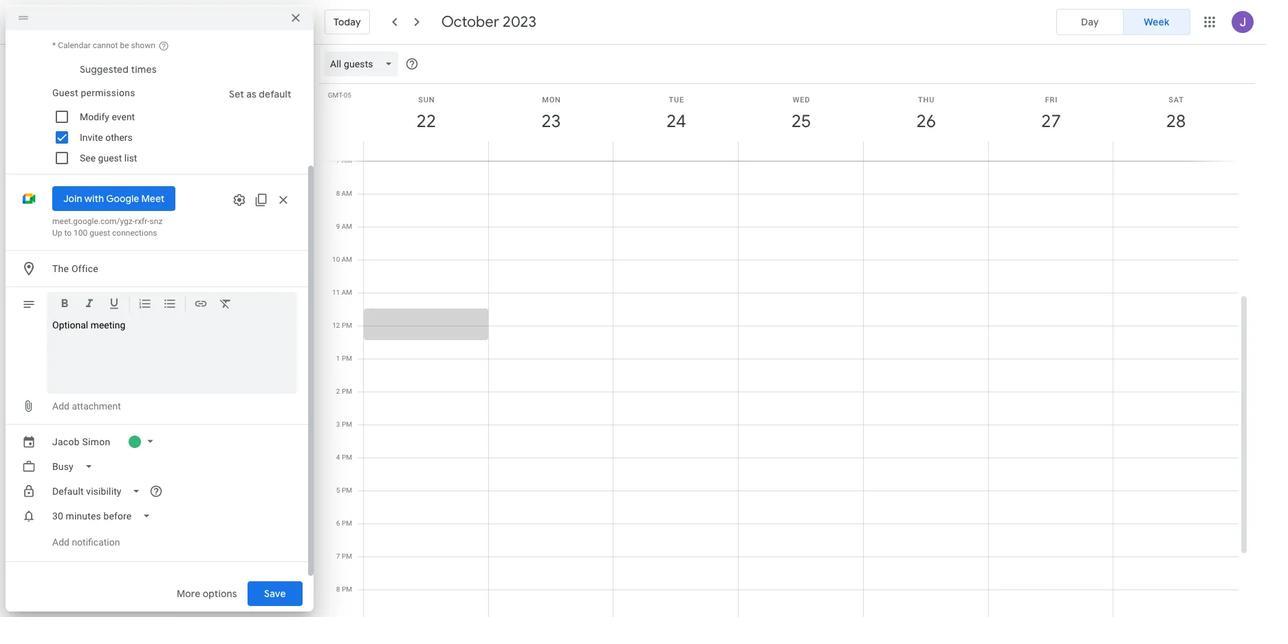 Task type: vqa. For each thing, say whether or not it's contained in the screenshot.


Task type: describe. For each thing, give the bounding box(es) containing it.
7 for 7 am
[[336, 157, 340, 164]]

bold image
[[58, 297, 72, 313]]

as
[[247, 88, 257, 100]]

thu 26
[[916, 96, 936, 133]]

set
[[229, 88, 244, 100]]

8 am
[[336, 190, 352, 197]]

22 column header
[[363, 84, 489, 161]]

grid containing 22
[[319, 45, 1250, 618]]

10
[[332, 256, 340, 264]]

28 column header
[[1113, 84, 1239, 161]]

october
[[442, 12, 499, 32]]

guest permissions
[[52, 87, 135, 98]]

simon
[[82, 437, 110, 448]]

permissions
[[81, 87, 135, 98]]

join
[[63, 193, 82, 205]]

mon
[[542, 96, 561, 105]]

attachment
[[72, 401, 121, 412]]

8 pm
[[336, 586, 352, 594]]

remove formatting image
[[219, 297, 233, 313]]

saturday, october 28 element
[[1161, 106, 1192, 138]]

join with google meet
[[63, 193, 165, 205]]

add notification button
[[47, 526, 126, 559]]

add for add notification
[[52, 537, 69, 548]]

25
[[791, 110, 810, 133]]

calendar
[[58, 41, 91, 50]]

clark runnerman, optional tree item
[[47, 3, 297, 32]]

9
[[336, 223, 340, 230]]

italic image
[[83, 297, 96, 313]]

add for add attachment
[[52, 401, 69, 412]]

meet
[[141, 193, 165, 205]]

the
[[52, 264, 69, 275]]

today button
[[325, 6, 370, 39]]

join with google meet link
[[52, 186, 176, 211]]

am for 10 am
[[342, 256, 352, 264]]

pm for 6 pm
[[342, 520, 352, 528]]

1
[[336, 355, 340, 363]]

23
[[541, 110, 560, 133]]

sat 28
[[1166, 96, 1186, 133]]

8 for 8 pm
[[336, 586, 340, 594]]

add attachment button
[[47, 394, 126, 419]]

tue
[[669, 96, 685, 105]]

connections
[[112, 228, 157, 238]]

pm for 8 pm
[[342, 586, 352, 594]]

google
[[106, 193, 139, 205]]

meet.google.com/ygz-
[[52, 217, 135, 226]]

suggested times
[[80, 63, 157, 76]]

the office button
[[47, 257, 297, 281]]

friday, october 27 element
[[1036, 106, 1067, 138]]

am for 7 am
[[342, 157, 352, 164]]

jacob
[[52, 437, 80, 448]]

optional
[[52, 320, 88, 331]]

gmt-05
[[328, 92, 352, 99]]

up
[[52, 228, 62, 238]]

12
[[332, 322, 340, 330]]

Day radio
[[1057, 9, 1124, 35]]

5 pm
[[336, 487, 352, 495]]

october 2023
[[442, 12, 537, 32]]

the office
[[52, 264, 98, 275]]

mon 23
[[541, 96, 561, 133]]

7 for 7 pm
[[336, 553, 340, 561]]

tue 24
[[666, 96, 685, 133]]

0 vertical spatial guest
[[98, 153, 122, 164]]

12 pm
[[332, 322, 352, 330]]

event
[[112, 111, 135, 122]]

26
[[916, 110, 936, 133]]

am for 8 am
[[342, 190, 352, 197]]

see
[[80, 153, 96, 164]]

10 am
[[332, 256, 352, 264]]

* calendar cannot be shown
[[52, 41, 155, 50]]

26 column header
[[863, 84, 989, 161]]

27 column header
[[988, 84, 1114, 161]]

27
[[1041, 110, 1061, 133]]

24 column header
[[613, 84, 739, 161]]

day
[[1082, 16, 1099, 28]]

5
[[336, 487, 340, 495]]

11
[[332, 289, 340, 297]]

list
[[124, 153, 137, 164]]

24
[[666, 110, 685, 133]]

rxfr-
[[135, 217, 150, 226]]

wed 25
[[791, 96, 811, 133]]

see guest list
[[80, 153, 137, 164]]

tuesday, october 24 element
[[661, 106, 692, 138]]

monday, october 23 element
[[536, 106, 567, 138]]

am for 9 am
[[342, 223, 352, 230]]

28
[[1166, 110, 1186, 133]]

3
[[336, 421, 340, 429]]

today
[[334, 16, 361, 28]]

invite others
[[80, 132, 133, 143]]

to
[[64, 228, 72, 238]]

1 pm
[[336, 355, 352, 363]]

25 column header
[[738, 84, 864, 161]]



Task type: locate. For each thing, give the bounding box(es) containing it.
None field
[[325, 52, 404, 76], [47, 455, 104, 480], [47, 480, 152, 504], [47, 504, 162, 529], [325, 52, 404, 76], [47, 455, 104, 480], [47, 480, 152, 504], [47, 504, 162, 529]]

8 for 8 am
[[336, 190, 340, 197]]

grid
[[319, 45, 1250, 618]]

sun
[[418, 96, 435, 105]]

1 vertical spatial add
[[52, 537, 69, 548]]

thu
[[919, 96, 935, 105]]

thursday, october 26 element
[[911, 106, 942, 138]]

default
[[259, 88, 292, 100]]

5 am from the top
[[342, 289, 352, 297]]

1 8 from the top
[[336, 190, 340, 197]]

be
[[120, 41, 129, 50]]

fri
[[1046, 96, 1058, 105]]

pm
[[342, 322, 352, 330], [342, 355, 352, 363], [342, 388, 352, 396], [342, 421, 352, 429], [342, 454, 352, 462], [342, 487, 352, 495], [342, 520, 352, 528], [342, 553, 352, 561], [342, 586, 352, 594]]

pm right 3
[[342, 421, 352, 429]]

with
[[84, 193, 104, 205]]

fri 27
[[1041, 96, 1061, 133]]

1 7 from the top
[[336, 157, 340, 164]]

2 pm
[[336, 388, 352, 396]]

sun 22
[[416, 96, 435, 133]]

add left attachment at the left bottom
[[52, 401, 69, 412]]

6 pm
[[336, 520, 352, 528]]

0 vertical spatial 8
[[336, 190, 340, 197]]

am right 9
[[342, 223, 352, 230]]

shown
[[131, 41, 155, 50]]

gmt-
[[328, 92, 344, 99]]

9 pm from the top
[[342, 586, 352, 594]]

option group containing day
[[1057, 9, 1191, 35]]

guest down meet.google.com/ygz- at the top
[[90, 228, 110, 238]]

pm right 4
[[342, 454, 352, 462]]

underline image
[[107, 297, 121, 313]]

guest left the list
[[98, 153, 122, 164]]

3 pm
[[336, 421, 352, 429]]

4 am from the top
[[342, 256, 352, 264]]

22
[[416, 110, 435, 133]]

notification
[[72, 537, 120, 548]]

optional meeting
[[52, 320, 125, 331]]

pm for 1 pm
[[342, 355, 352, 363]]

pm for 2 pm
[[342, 388, 352, 396]]

2 add from the top
[[52, 537, 69, 548]]

pm right 1
[[342, 355, 352, 363]]

meet.google.com/ygz-rxfr-snz up to 100 guest connections
[[52, 217, 163, 238]]

7 pm
[[336, 553, 352, 561]]

group
[[47, 82, 297, 169]]

modify
[[80, 111, 109, 122]]

am right the 10
[[342, 256, 352, 264]]

5 pm from the top
[[342, 454, 352, 462]]

pm for 4 pm
[[342, 454, 352, 462]]

05
[[344, 92, 352, 99]]

times
[[131, 63, 157, 76]]

1 vertical spatial 7
[[336, 553, 340, 561]]

suggested
[[80, 63, 129, 76]]

9 am
[[336, 223, 352, 230]]

1 vertical spatial 8
[[336, 586, 340, 594]]

guest
[[98, 153, 122, 164], [90, 228, 110, 238]]

2023
[[503, 12, 537, 32]]

sat
[[1169, 96, 1185, 105]]

sunday, october 22 element
[[411, 106, 442, 138]]

pm right the 2
[[342, 388, 352, 396]]

4
[[336, 454, 340, 462]]

pm up 8 pm
[[342, 553, 352, 561]]

add attachment
[[52, 401, 121, 412]]

group containing guest permissions
[[47, 82, 297, 169]]

Description text field
[[52, 320, 292, 389]]

pm right 12
[[342, 322, 352, 330]]

set as default button
[[224, 82, 297, 107]]

7 down 6 at the bottom
[[336, 553, 340, 561]]

option group
[[1057, 9, 1191, 35]]

6
[[336, 520, 340, 528]]

7 up 8 am
[[336, 157, 340, 164]]

*
[[52, 41, 56, 50]]

2 pm from the top
[[342, 355, 352, 363]]

week
[[1144, 16, 1170, 28]]

4 pm from the top
[[342, 421, 352, 429]]

100
[[74, 228, 88, 238]]

8
[[336, 190, 340, 197], [336, 586, 340, 594]]

wednesday, october 25 element
[[786, 106, 817, 138]]

0 vertical spatial 7
[[336, 157, 340, 164]]

4 pm
[[336, 454, 352, 462]]

set as default
[[229, 88, 292, 100]]

1 vertical spatial guest
[[90, 228, 110, 238]]

add notification
[[52, 537, 120, 548]]

7
[[336, 157, 340, 164], [336, 553, 340, 561]]

modify event
[[80, 111, 135, 122]]

formatting options toolbar
[[47, 292, 297, 321]]

wed
[[793, 96, 811, 105]]

guest inside meet.google.com/ygz-rxfr-snz up to 100 guest connections
[[90, 228, 110, 238]]

8 up 9
[[336, 190, 340, 197]]

pm right 6 at the bottom
[[342, 520, 352, 528]]

0 vertical spatial add
[[52, 401, 69, 412]]

2 7 from the top
[[336, 553, 340, 561]]

add left notification
[[52, 537, 69, 548]]

suggested times button
[[74, 57, 162, 82]]

snz
[[150, 217, 163, 226]]

cannot
[[93, 41, 118, 50]]

am up 8 am
[[342, 157, 352, 164]]

Week radio
[[1124, 9, 1191, 35]]

am for 11 am
[[342, 289, 352, 297]]

add
[[52, 401, 69, 412], [52, 537, 69, 548]]

pm down 7 pm
[[342, 586, 352, 594]]

3 am from the top
[[342, 223, 352, 230]]

am down 7 am
[[342, 190, 352, 197]]

office
[[72, 264, 98, 275]]

am right 11
[[342, 289, 352, 297]]

8 pm from the top
[[342, 553, 352, 561]]

8 down 7 pm
[[336, 586, 340, 594]]

7 pm from the top
[[342, 520, 352, 528]]

others
[[105, 132, 133, 143]]

numbered list image
[[138, 297, 152, 313]]

2 am from the top
[[342, 190, 352, 197]]

1 add from the top
[[52, 401, 69, 412]]

pm for 5 pm
[[342, 487, 352, 495]]

guest
[[52, 87, 78, 98]]

23 column header
[[488, 84, 614, 161]]

6 pm from the top
[[342, 487, 352, 495]]

pm for 3 pm
[[342, 421, 352, 429]]

7 am
[[336, 157, 352, 164]]

bulleted list image
[[163, 297, 177, 313]]

am
[[342, 157, 352, 164], [342, 190, 352, 197], [342, 223, 352, 230], [342, 256, 352, 264], [342, 289, 352, 297]]

2 8 from the top
[[336, 586, 340, 594]]

1 pm from the top
[[342, 322, 352, 330]]

3 pm from the top
[[342, 388, 352, 396]]

pm right '5'
[[342, 487, 352, 495]]

pm for 7 pm
[[342, 553, 352, 561]]

pm for 12 pm
[[342, 322, 352, 330]]

1 am from the top
[[342, 157, 352, 164]]

jacob simon
[[52, 437, 110, 448]]

insert link image
[[194, 297, 208, 313]]

2
[[336, 388, 340, 396]]

invite
[[80, 132, 103, 143]]



